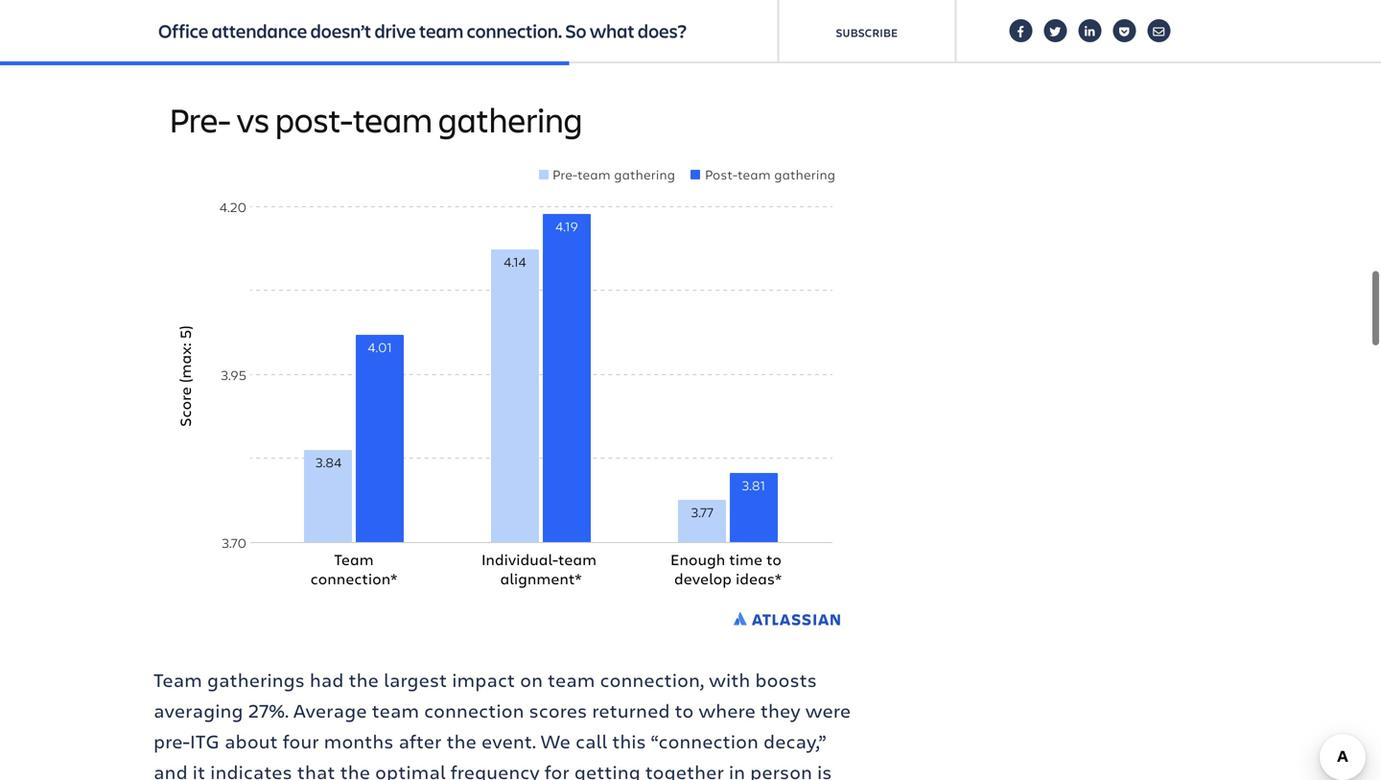 Task type: vqa. For each thing, say whether or not it's contained in the screenshot.
YOU MIGHT FIND HELPFUL
no



Task type: describe. For each thing, give the bounding box(es) containing it.
event.
[[482, 728, 536, 754]]

show
[[238, 7, 287, 33]]

our
[[154, 7, 186, 33]]

they
[[761, 697, 801, 723]]

in
[[729, 759, 746, 780]]

on inside team gatherings had the largest impact on team connection, with boosts averaging 27%. average team connection scores returned to where they were pre-itg about four months after the event. we call this "connection decay," and it indicates that the optimal frequency for getting together in person
[[520, 667, 543, 692]]

averaging
[[154, 697, 243, 723]]

impact inside our data show that these events had a statistically significant impact on important elements of collaboration.
[[721, 7, 785, 33]]

on inside our data show that these events had a statistically significant impact on important elements of collaboration.
[[789, 7, 812, 33]]

that inside team gatherings had the largest impact on team connection, with boosts averaging 27%. average team connection scores returned to where they were pre-itg about four months after the event. we call this "connection decay," and it indicates that the optimal frequency for getting together in person
[[297, 759, 335, 780]]

subscribe
[[836, 25, 899, 40]]

itg
[[190, 728, 220, 754]]

boosts
[[756, 667, 817, 692]]

months
[[324, 728, 394, 754]]

drive
[[375, 18, 416, 43]]

0 vertical spatial team
[[419, 18, 464, 43]]

significant
[[622, 7, 716, 33]]

collaboration.
[[363, 38, 487, 64]]

for
[[545, 759, 570, 780]]

1 vertical spatial team
[[548, 667, 595, 692]]

a
[[495, 7, 506, 33]]

0 vertical spatial the
[[349, 667, 379, 692]]

important
[[154, 38, 245, 64]]

subscribe link
[[836, 25, 899, 40]]

that inside our data show that these events had a statistically significant impact on important elements of collaboration.
[[292, 7, 330, 33]]

were
[[806, 697, 851, 723]]

events
[[391, 7, 451, 33]]

largest
[[384, 667, 447, 692]]

together
[[646, 759, 724, 780]]

call
[[576, 728, 608, 754]]

"connection
[[651, 728, 759, 754]]

so
[[566, 18, 587, 43]]

and
[[154, 759, 188, 780]]

about
[[225, 728, 278, 754]]

where
[[699, 697, 756, 723]]

had inside team gatherings had the largest impact on team connection, with boosts averaging 27%. average team connection scores returned to where they were pre-itg about four months after the event. we call this "connection decay," and it indicates that the optimal frequency for getting together in person
[[310, 667, 344, 692]]

team gatherings had the largest impact on team connection, with boosts averaging 27%. average team connection scores returned to where they were pre-itg about four months after the event. we call this "connection decay," and it indicates that the optimal frequency for getting together in person
[[154, 667, 851, 780]]

four
[[283, 728, 319, 754]]

to
[[675, 697, 694, 723]]



Task type: locate. For each thing, give the bounding box(es) containing it.
0 vertical spatial on
[[789, 7, 812, 33]]

team down largest
[[372, 697, 419, 723]]

our data show that these events had a statistically significant impact on important elements of collaboration.
[[154, 7, 812, 64]]

what
[[590, 18, 635, 43]]

0 vertical spatial that
[[292, 7, 330, 33]]

we
[[541, 728, 571, 754]]

office
[[158, 18, 209, 43]]

that up elements
[[292, 7, 330, 33]]

1 horizontal spatial had
[[456, 7, 490, 33]]

1 vertical spatial the
[[447, 728, 477, 754]]

returned
[[592, 697, 670, 723]]

connection,
[[600, 667, 704, 692]]

team right drive
[[419, 18, 464, 43]]

the
[[349, 667, 379, 692], [447, 728, 477, 754], [340, 759, 370, 780]]

1 vertical spatial had
[[310, 667, 344, 692]]

gatherings
[[207, 667, 305, 692]]

optimal
[[375, 759, 446, 780]]

connection.
[[467, 18, 562, 43]]

the down months
[[340, 759, 370, 780]]

does?
[[638, 18, 687, 43]]

after
[[399, 728, 442, 754]]

had
[[456, 7, 490, 33], [310, 667, 344, 692]]

1 horizontal spatial impact
[[721, 7, 785, 33]]

0 horizontal spatial on
[[520, 667, 543, 692]]

team
[[154, 667, 202, 692]]

impact up connection
[[452, 667, 515, 692]]

data
[[191, 7, 233, 33]]

on up scores
[[520, 667, 543, 692]]

0 vertical spatial had
[[456, 7, 490, 33]]

0 horizontal spatial impact
[[452, 667, 515, 692]]

1 horizontal spatial on
[[789, 7, 812, 33]]

impact
[[721, 7, 785, 33], [452, 667, 515, 692]]

pre-
[[154, 728, 190, 754]]

impact right 'significant'
[[721, 7, 785, 33]]

indicates
[[210, 759, 292, 780]]

connection
[[424, 697, 524, 723]]

statistically
[[511, 7, 617, 33]]

the down connection
[[447, 728, 477, 754]]

2 vertical spatial the
[[340, 759, 370, 780]]

team
[[419, 18, 464, 43], [548, 667, 595, 692], [372, 697, 419, 723]]

doesn't
[[311, 18, 372, 43]]

on left subscribe at top right
[[789, 7, 812, 33]]

with
[[709, 667, 751, 692]]

that
[[292, 7, 330, 33], [297, 759, 335, 780]]

of
[[340, 38, 358, 64]]

frequency
[[451, 759, 540, 780]]

decay,"
[[764, 728, 827, 754]]

team up scores
[[548, 667, 595, 692]]

had inside our data show that these events had a statistically significant impact on important elements of collaboration.
[[456, 7, 490, 33]]

these
[[335, 7, 386, 33]]

getting
[[575, 759, 641, 780]]

impact inside team gatherings had the largest impact on team connection, with boosts averaging 27%. average team connection scores returned to where they were pre-itg about four months after the event. we call this "connection decay," and it indicates that the optimal frequency for getting together in person
[[452, 667, 515, 692]]

scores
[[529, 697, 588, 723]]

0 vertical spatial impact
[[721, 7, 785, 33]]

average
[[294, 697, 367, 723]]

the up average
[[349, 667, 379, 692]]

it
[[193, 759, 205, 780]]

2 vertical spatial team
[[372, 697, 419, 723]]

27%.
[[248, 697, 289, 723]]

1 vertical spatial that
[[297, 759, 335, 780]]

on
[[789, 7, 812, 33], [520, 667, 543, 692]]

1 vertical spatial on
[[520, 667, 543, 692]]

0 horizontal spatial had
[[310, 667, 344, 692]]

had up average
[[310, 667, 344, 692]]

that down the four
[[297, 759, 335, 780]]

elements
[[250, 38, 335, 64]]

attendance
[[212, 18, 307, 43]]

1 vertical spatial impact
[[452, 667, 515, 692]]

office attendance doesn't drive team connection. so what does?
[[158, 18, 687, 43]]

had left a
[[456, 7, 490, 33]]

this
[[612, 728, 647, 754]]



